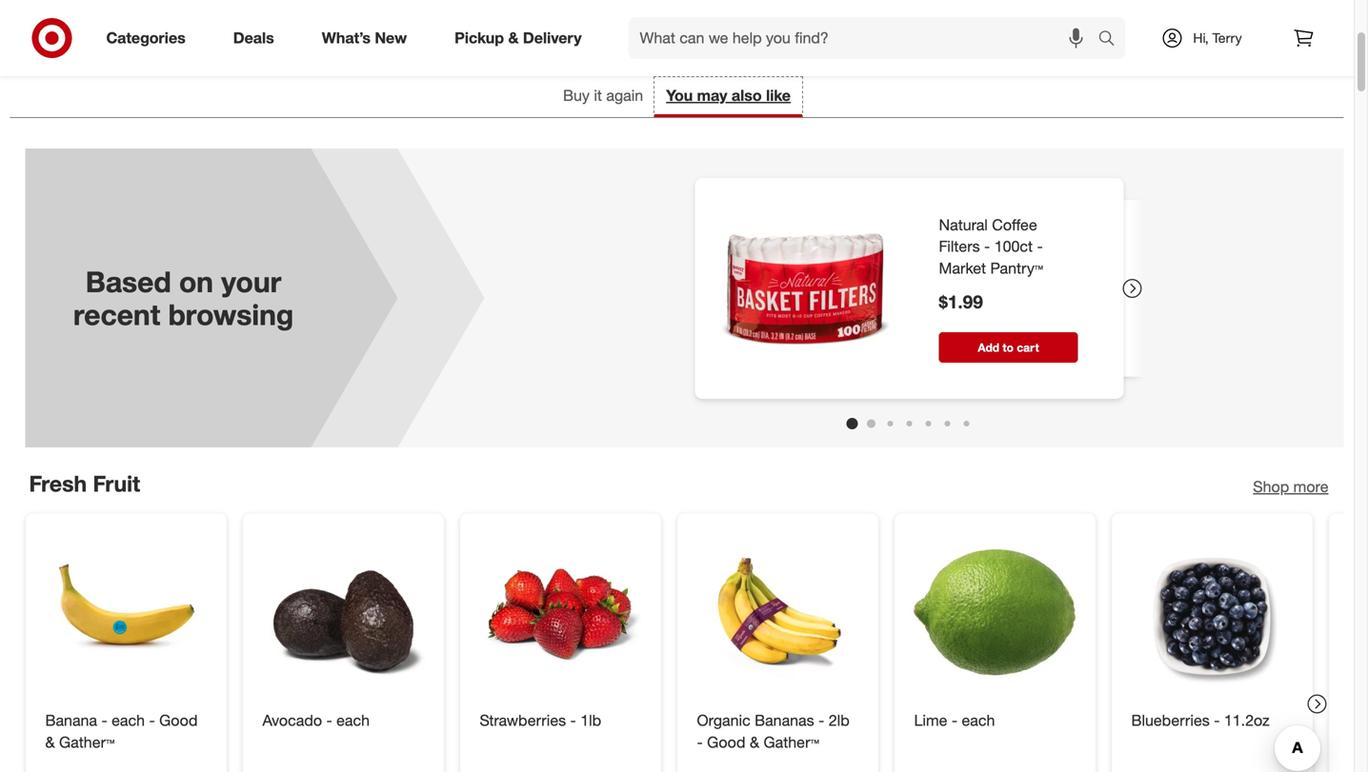 Task type: describe. For each thing, give the bounding box(es) containing it.
What can we help you find? suggestions appear below search field
[[628, 17, 1103, 59]]

filters
[[939, 237, 980, 256]]

natural
[[939, 216, 988, 234]]

recent
[[73, 297, 160, 332]]

1lb
[[580, 712, 601, 730]]

$1.99
[[939, 291, 983, 313]]

100ct
[[995, 237, 1033, 256]]

categories link
[[90, 17, 209, 59]]

fresh fruit
[[29, 471, 140, 497]]

avocado - each
[[263, 712, 370, 730]]

strawberries - 1lb
[[480, 712, 601, 730]]

deals
[[233, 29, 274, 47]]

your
[[221, 264, 281, 299]]

to
[[1003, 341, 1014, 355]]

pantry™
[[991, 259, 1043, 278]]

& inside pickup & delivery 'link'
[[508, 29, 519, 47]]

based on your recent browsing
[[73, 264, 294, 332]]

coffee
[[992, 216, 1037, 234]]

natural coffee filters - 100ct - market pantry™
[[939, 216, 1043, 278]]

gather™ inside "banana - each - good & gather™"
[[59, 734, 115, 752]]

on
[[179, 264, 213, 299]]

browsing
[[168, 297, 294, 332]]

blueberries
[[1131, 712, 1210, 730]]

cart
[[1017, 341, 1039, 355]]

add
[[978, 341, 1000, 355]]

$1.99 add to cart
[[939, 291, 1039, 355]]

terry
[[1213, 30, 1242, 46]]

what's
[[322, 29, 371, 47]]

add to cart button
[[939, 333, 1078, 363]]

fruit
[[93, 471, 140, 497]]

again
[[606, 86, 643, 105]]

organic bananas - 2lb - good & gather™ link
[[697, 710, 859, 754]]

lime
[[914, 712, 947, 730]]

each for avocado
[[336, 712, 370, 730]]

banana - each - good & gather™ link
[[45, 710, 207, 754]]

based
[[85, 264, 171, 299]]

avocado
[[263, 712, 322, 730]]

you may also like
[[666, 86, 791, 105]]

search
[[1090, 31, 1135, 49]]

search button
[[1090, 17, 1135, 63]]

you may also like link
[[655, 77, 802, 117]]

& inside the organic bananas - 2lb - good & gather™
[[750, 734, 759, 752]]

good inside the organic bananas - 2lb - good & gather™
[[707, 734, 746, 752]]

shop more button
[[1253, 476, 1329, 498]]



Task type: vqa. For each thing, say whether or not it's contained in the screenshot.
years
no



Task type: locate. For each thing, give the bounding box(es) containing it.
shop
[[1253, 478, 1289, 496]]

also
[[732, 86, 762, 105]]

& down 'banana'
[[45, 734, 55, 752]]

each inside lime - each link
[[962, 712, 995, 730]]

each right avocado
[[336, 712, 370, 730]]

gather™ down 'banana'
[[59, 734, 115, 752]]

11.2oz
[[1224, 712, 1270, 730]]

0 horizontal spatial each
[[112, 712, 145, 730]]

1 horizontal spatial good
[[707, 734, 746, 752]]

gather™
[[59, 734, 115, 752], [764, 734, 819, 752]]

categories
[[106, 29, 186, 47]]

0 horizontal spatial good
[[159, 712, 198, 730]]

1 each from the left
[[112, 712, 145, 730]]

new
[[375, 29, 407, 47]]

2 horizontal spatial &
[[750, 734, 759, 752]]

1 horizontal spatial &
[[508, 29, 519, 47]]

2 gather™ from the left
[[764, 734, 819, 752]]

1 vertical spatial good
[[707, 734, 746, 752]]

each for lime
[[962, 712, 995, 730]]

& right pickup
[[508, 29, 519, 47]]

&
[[508, 29, 519, 47], [45, 734, 55, 752], [750, 734, 759, 752]]

bananas
[[755, 712, 814, 730]]

hi, terry
[[1193, 30, 1242, 46]]

buy
[[563, 86, 590, 105]]

market
[[939, 259, 986, 278]]

& inside "banana - each - good & gather™"
[[45, 734, 55, 752]]

each
[[112, 712, 145, 730], [336, 712, 370, 730], [962, 712, 995, 730]]

strawberries - 1lb link
[[480, 710, 642, 732]]

lime - each
[[914, 712, 995, 730]]

avocado - each image
[[259, 529, 428, 699], [259, 529, 428, 699]]

pickup
[[455, 29, 504, 47]]

delivery
[[523, 29, 582, 47]]

blueberries - 11.2oz image
[[1128, 529, 1297, 699], [1128, 529, 1297, 699]]

each right lime
[[962, 712, 995, 730]]

good inside "banana - each - good & gather™"
[[159, 712, 198, 730]]

banana - each - good & gather™ image
[[41, 529, 211, 699], [41, 529, 211, 699]]

what's new link
[[306, 17, 431, 59]]

strawberries - 1lb image
[[476, 529, 646, 699], [476, 529, 646, 699]]

each for banana
[[112, 712, 145, 730]]

& down bananas
[[750, 734, 759, 752]]

more
[[1294, 478, 1329, 496]]

2 horizontal spatial each
[[962, 712, 995, 730]]

natural coffee filters - 100ct - market pantry™ link
[[939, 214, 1078, 279]]

1 horizontal spatial gather™
[[764, 734, 819, 752]]

may
[[697, 86, 727, 105]]

fresh
[[29, 471, 87, 497]]

banana
[[45, 712, 97, 730]]

3 each from the left
[[962, 712, 995, 730]]

shop more
[[1253, 478, 1329, 496]]

organic bananas - 2lb - good & gather™ image
[[693, 529, 863, 699], [693, 529, 863, 699]]

good
[[159, 712, 198, 730], [707, 734, 746, 752]]

each inside "banana - each - good & gather™"
[[112, 712, 145, 730]]

banana - each - good & gather™
[[45, 712, 198, 752]]

like
[[766, 86, 791, 105]]

it
[[594, 86, 602, 105]]

0 horizontal spatial &
[[45, 734, 55, 752]]

pickup & delivery link
[[438, 17, 606, 59]]

each inside avocado - each link
[[336, 712, 370, 730]]

0 vertical spatial good
[[159, 712, 198, 730]]

blueberries - 11.2oz
[[1131, 712, 1270, 730]]

what's new
[[322, 29, 407, 47]]

buy it again link
[[552, 77, 655, 117]]

organic bananas - 2lb - good & gather™
[[697, 712, 850, 752]]

0 horizontal spatial gather™
[[59, 734, 115, 752]]

2lb
[[829, 712, 850, 730]]

gather™ inside the organic bananas - 2lb - good & gather™
[[764, 734, 819, 752]]

natural coffee filters - 100ct - market pantry™ image
[[710, 193, 901, 384]]

lime - each link
[[914, 710, 1076, 732]]

lime - each image
[[910, 529, 1080, 699], [910, 529, 1080, 699]]

you
[[666, 86, 693, 105]]

avocado - each link
[[263, 710, 424, 732]]

organic
[[697, 712, 751, 730]]

1 horizontal spatial each
[[336, 712, 370, 730]]

1 gather™ from the left
[[59, 734, 115, 752]]

deals link
[[217, 17, 298, 59]]

blueberries - 11.2oz link
[[1131, 710, 1293, 732]]

buy it again
[[563, 86, 643, 105]]

-
[[984, 237, 990, 256], [1037, 237, 1043, 256], [101, 712, 107, 730], [149, 712, 155, 730], [326, 712, 332, 730], [570, 712, 576, 730], [819, 712, 825, 730], [952, 712, 958, 730], [1214, 712, 1220, 730], [697, 734, 703, 752]]

each right 'banana'
[[112, 712, 145, 730]]

2 each from the left
[[336, 712, 370, 730]]

gather™ down bananas
[[764, 734, 819, 752]]

pickup & delivery
[[455, 29, 582, 47]]

strawberries
[[480, 712, 566, 730]]

hi,
[[1193, 30, 1209, 46]]



